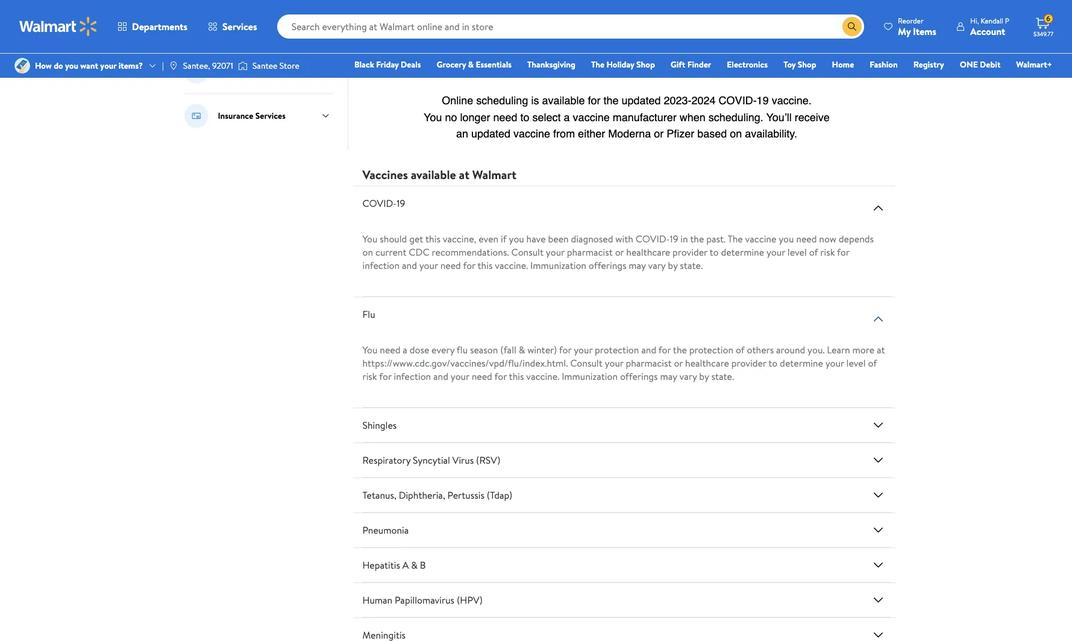 Task type: describe. For each thing, give the bounding box(es) containing it.
toy shop link
[[779, 58, 822, 71]]

items
[[914, 24, 937, 38]]

at inside you need a dose every flu season (fall & winter) for your protection and for the protection of others around you. learn more at https://www.cdc.gov/vaccines/vpd/flu/index.html. consult your pharmacist or healthcare provider to determine your level of risk for infection and your need for this vaccine. immunization offerings may vary by state.
[[877, 343, 886, 356]]

respiratory
[[363, 454, 411, 467]]

state. inside you need a dose every flu season (fall & winter) for your protection and for the protection of others around you. learn more at https://www.cdc.gov/vaccines/vpd/flu/index.html. consult your pharmacist or healthcare provider to determine your level of risk for infection and your need for this vaccine. immunization offerings may vary by state.
[[712, 370, 735, 383]]

in
[[681, 232, 688, 246]]

infection inside you need a dose every flu season (fall & winter) for your protection and for the protection of others around you. learn more at https://www.cdc.gov/vaccines/vpd/flu/index.html. consult your pharmacist or healthcare provider to determine your level of risk for infection and your need for this vaccine. immunization offerings may vary by state.
[[394, 370, 431, 383]]

flu image
[[872, 312, 886, 326]]

by inside you need a dose every flu season (fall & winter) for your protection and for the protection of others around you. learn more at https://www.cdc.gov/vaccines/vpd/flu/index.html. consult your pharmacist or healthcare provider to determine your level of risk for infection and your need for this vaccine. immunization offerings may vary by state.
[[700, 370, 710, 383]]

vision
[[218, 22, 241, 34]]

friday
[[376, 58, 399, 71]]

with inside you should get this vaccine, even if you have been diagnosed with covid-19 in the past. the vaccine you need now depends on current cdc recommendations. consult your pharmacist or healthcare provider to determine your level of risk for infection and your need for this vaccine. immunization offerings may vary by state.
[[616, 232, 634, 246]]

vary inside you should get this vaccine, even if you have been diagnosed with covid-19 in the past. the vaccine you need now depends on current cdc recommendations. consult your pharmacist or healthcare provider to determine your level of risk for infection and your need for this vaccine. immunization offerings may vary by state.
[[649, 259, 666, 272]]

pneumonia
[[363, 524, 409, 537]]

tetanus, diphtheria, pertussis (tdap) image
[[872, 488, 886, 502]]

flu
[[363, 308, 375, 321]]

center
[[243, 22, 268, 34]]

vaccine. inside you should get this vaccine, even if you have been diagnosed with covid-19 in the past. the vaccine you need now depends on current cdc recommendations. consult your pharmacist or healthcare provider to determine your level of risk for infection and your need for this vaccine. immunization offerings may vary by state.
[[495, 259, 528, 272]]

tetanus,
[[363, 489, 397, 502]]

by inside you should get this vaccine, even if you have been diagnosed with covid-19 in the past. the vaccine you need now depends on current cdc recommendations. consult your pharmacist or healthcare provider to determine your level of risk for infection and your need for this vaccine. immunization offerings may vary by state.
[[668, 259, 678, 272]]

age
[[504, 19, 517, 31]]

santee store
[[253, 60, 300, 72]]

vaccine,
[[443, 232, 477, 246]]

thanksgiving
[[528, 58, 576, 71]]

debit
[[981, 58, 1001, 71]]

electronics
[[727, 58, 768, 71]]

home
[[833, 58, 855, 71]]

essentials
[[476, 58, 512, 71]]

do
[[54, 60, 63, 72]]

restrictions
[[552, 19, 593, 31]]

may inside *$0 copay with most insurances. state, age & health restrictions may apply.
[[595, 19, 610, 31]]

services inside popup button
[[223, 20, 257, 33]]

insurance services
[[218, 110, 286, 122]]

shingles
[[363, 419, 397, 432]]

a
[[403, 343, 408, 356]]

search icon image
[[848, 22, 858, 31]]

0 horizontal spatial the
[[592, 58, 605, 71]]

vaccines
[[363, 167, 408, 183]]

0 horizontal spatial you
[[65, 60, 78, 72]]

services button
[[198, 12, 268, 41]]

cdc
[[409, 246, 430, 259]]

level inside you need a dose every flu season (fall & winter) for your protection and for the protection of others around you. learn more at https://www.cdc.gov/vaccines/vpd/flu/index.html. consult your pharmacist or healthcare provider to determine your level of risk for infection and your need for this vaccine. immunization offerings may vary by state.
[[847, 356, 866, 370]]

grocery & essentials
[[437, 58, 512, 71]]

store
[[280, 60, 300, 72]]

virus
[[453, 454, 474, 467]]

of inside you should get this vaccine, even if you have been diagnosed with covid-19 in the past. the vaccine you need now depends on current cdc recommendations. consult your pharmacist or healthcare provider to determine your level of risk for infection and your need for this vaccine. immunization offerings may vary by state.
[[810, 246, 819, 259]]

determine inside you should get this vaccine, even if you have been diagnosed with covid-19 in the past. the vaccine you need now depends on current cdc recommendations. consult your pharmacist or healthcare provider to determine your level of risk for infection and your need for this vaccine. immunization offerings may vary by state.
[[721, 246, 765, 259]]

0 vertical spatial 19
[[397, 197, 405, 210]]

how
[[35, 60, 52, 72]]

this inside you need a dose every flu season (fall & winter) for your protection and for the protection of others around you. learn more at https://www.cdc.gov/vaccines/vpd/flu/index.html. consult your pharmacist or healthcare provider to determine your level of risk for infection and your need for this vaccine. immunization offerings may vary by state.
[[509, 370, 524, 383]]

need down vaccine, at the left top of the page
[[441, 259, 461, 272]]

risk inside you should get this vaccine, even if you have been diagnosed with covid-19 in the past. the vaccine you need now depends on current cdc recommendations. consult your pharmacist or healthcare provider to determine your level of risk for infection and your need for this vaccine. immunization offerings may vary by state.
[[821, 246, 835, 259]]

covid-19
[[363, 197, 405, 210]]

even
[[479, 232, 499, 246]]

others
[[748, 343, 774, 356]]

vision center
[[218, 22, 268, 34]]

0 horizontal spatial covid-
[[363, 197, 397, 210]]

one debit link
[[955, 58, 1007, 71]]

shingles image
[[872, 418, 886, 432]]

walmart+ link
[[1012, 58, 1058, 71]]

you for current
[[363, 232, 378, 246]]

6
[[1047, 13, 1051, 24]]

covid- inside you should get this vaccine, even if you have been diagnosed with covid-19 in the past. the vaccine you need now depends on current cdc recommendations. consult your pharmacist or healthcare provider to determine your level of risk for infection and your need for this vaccine. immunization offerings may vary by state.
[[636, 232, 670, 246]]

1 shop from the left
[[637, 58, 655, 71]]

black
[[355, 58, 374, 71]]

santee,
[[183, 60, 210, 72]]

toy
[[784, 58, 796, 71]]

provider inside you should get this vaccine, even if you have been diagnosed with covid-19 in the past. the vaccine you need now depends on current cdc recommendations. consult your pharmacist or healthcare provider to determine your level of risk for infection and your need for this vaccine. immunization offerings may vary by state.
[[673, 246, 708, 259]]

human papillomavirus (hpv) image
[[872, 593, 886, 607]]

1 protection from the left
[[595, 343, 639, 356]]

you for https://www.cdc.gov/vaccines/vpd/flu/index.html.
[[363, 343, 378, 356]]

human papillomavirus (hpv)
[[363, 593, 483, 607]]

or inside you should get this vaccine, even if you have been diagnosed with covid-19 in the past. the vaccine you need now depends on current cdc recommendations. consult your pharmacist or healthcare provider to determine your level of risk for infection and your need for this vaccine. immunization offerings may vary by state.
[[616, 246, 624, 259]]

holiday
[[607, 58, 635, 71]]

deals
[[401, 58, 421, 71]]

every
[[432, 343, 455, 356]]

hepatitis
[[363, 558, 400, 572]]

on
[[363, 246, 373, 259]]

(rsv)
[[476, 454, 501, 467]]

need left now
[[797, 232, 817, 246]]

1 vertical spatial walmart
[[473, 167, 517, 183]]

a
[[403, 558, 409, 572]]

insurances.
[[439, 19, 479, 31]]

to inside you should get this vaccine, even if you have been diagnosed with covid-19 in the past. the vaccine you need now depends on current cdc recommendations. consult your pharmacist or healthcare provider to determine your level of risk for infection and your need for this vaccine. immunization offerings may vary by state.
[[710, 246, 719, 259]]

have
[[527, 232, 546, 246]]

finder
[[688, 58, 712, 71]]

been
[[548, 232, 569, 246]]

$349.77
[[1034, 30, 1054, 38]]

flu
[[457, 343, 468, 356]]

pharmacist inside you should get this vaccine, even if you have been diagnosed with covid-19 in the past. the vaccine you need now depends on current cdc recommendations. consult your pharmacist or healthcare provider to determine your level of risk for infection and your need for this vaccine. immunization offerings may vary by state.
[[567, 246, 613, 259]]

level inside you should get this vaccine, even if you have been diagnosed with covid-19 in the past. the vaccine you need now depends on current cdc recommendations. consult your pharmacist or healthcare provider to determine your level of risk for infection and your need for this vaccine. immunization offerings may vary by state.
[[788, 246, 807, 259]]

around
[[777, 343, 806, 356]]

now
[[820, 232, 837, 246]]

0 vertical spatial at
[[459, 167, 470, 183]]

electronics link
[[722, 58, 774, 71]]

black friday deals link
[[349, 58, 427, 71]]

winter)
[[528, 343, 557, 356]]

6 $349.77
[[1034, 13, 1054, 38]]

hi, kendall p account
[[971, 15, 1010, 38]]

https://www.cdc.gov/vaccines/vpd/flu/index.html.
[[363, 356, 568, 370]]

vision center image
[[184, 16, 208, 40]]

health
[[527, 19, 550, 31]]

my
[[899, 24, 911, 38]]

or inside you need a dose every flu season (fall & winter) for your protection and for the protection of others around you. learn more at https://www.cdc.gov/vaccines/vpd/flu/index.html. consult your pharmacist or healthcare provider to determine your level of risk for infection and your need for this vaccine. immunization offerings may vary by state.
[[674, 356, 683, 370]]

items?
[[119, 60, 143, 72]]

2 horizontal spatial you
[[779, 232, 794, 246]]

19 inside you should get this vaccine, even if you have been diagnosed with covid-19 in the past. the vaccine you need now depends on current cdc recommendations. consult your pharmacist or healthcare provider to determine your level of risk for infection and your need for this vaccine. immunization offerings may vary by state.
[[670, 232, 679, 246]]

grocery & essentials link
[[432, 58, 517, 71]]

1 horizontal spatial you
[[509, 232, 525, 246]]

1 vertical spatial services
[[255, 110, 286, 122]]

syncytial
[[413, 454, 450, 467]]

may inside you need a dose every flu season (fall & winter) for your protection and for the protection of others around you. learn more at https://www.cdc.gov/vaccines/vpd/flu/index.html. consult your pharmacist or healthcare provider to determine your level of risk for infection and your need for this vaccine. immunization offerings may vary by state.
[[661, 370, 678, 383]]

current
[[376, 246, 407, 259]]

1 horizontal spatial and
[[434, 370, 449, 383]]

0 vertical spatial walmart
[[218, 66, 249, 78]]

departments button
[[107, 12, 198, 41]]

reorder my items
[[899, 15, 937, 38]]

1 vertical spatial this
[[478, 259, 493, 272]]

vary inside you need a dose every flu season (fall & winter) for your protection and for the protection of others around you. learn more at https://www.cdc.gov/vaccines/vpd/flu/index.html. consult your pharmacist or healthcare provider to determine your level of risk for infection and your need for this vaccine. immunization offerings may vary by state.
[[680, 370, 697, 383]]

state,
[[481, 19, 502, 31]]

healthcare inside you need a dose every flu season (fall & winter) for your protection and for the protection of others around you. learn more at https://www.cdc.gov/vaccines/vpd/flu/index.html. consult your pharmacist or healthcare provider to determine your level of risk for infection and your need for this vaccine. immunization offerings may vary by state.
[[686, 356, 730, 370]]

recommendations.
[[432, 246, 509, 259]]

infection inside you should get this vaccine, even if you have been diagnosed with covid-19 in the past. the vaccine you need now depends on current cdc recommendations. consult your pharmacist or healthcare provider to determine your level of risk for infection and your need for this vaccine. immunization offerings may vary by state.
[[363, 259, 400, 272]]

walmart health image
[[184, 60, 208, 84]]



Task type: locate. For each thing, give the bounding box(es) containing it.
papillomavirus
[[395, 593, 455, 607]]

1 horizontal spatial the
[[728, 232, 743, 246]]

pertussis
[[448, 489, 485, 502]]

0 vertical spatial immunization
[[531, 259, 587, 272]]

1 horizontal spatial to
[[769, 356, 778, 370]]

1 horizontal spatial protection
[[690, 343, 734, 356]]

2 vertical spatial and
[[434, 370, 449, 383]]

risk left depends
[[821, 246, 835, 259]]

1 vertical spatial vaccine.
[[527, 370, 560, 383]]

1 vertical spatial and
[[642, 343, 657, 356]]

the left holiday
[[592, 58, 605, 71]]

shop right holiday
[[637, 58, 655, 71]]

0 horizontal spatial provider
[[673, 246, 708, 259]]

fashion
[[870, 58, 898, 71]]

0 horizontal spatial  image
[[14, 58, 30, 74]]

Walmart Site-Wide search field
[[277, 14, 865, 39]]

vaccine. down winter)
[[527, 370, 560, 383]]

(hpv)
[[457, 593, 483, 607]]

the for in
[[691, 232, 705, 246]]

available
[[411, 167, 456, 183]]

black friday deals
[[355, 58, 421, 71]]

0 horizontal spatial 19
[[397, 197, 405, 210]]

respiratory syncytial virus (rsv)
[[363, 454, 501, 467]]

you left a
[[363, 343, 378, 356]]

vary
[[649, 259, 666, 272], [680, 370, 697, 383]]

of left the others
[[736, 343, 745, 356]]

& left b
[[411, 558, 418, 572]]

reorder
[[899, 15, 924, 26]]

at right more
[[877, 343, 886, 356]]

of left now
[[810, 246, 819, 259]]

services right 'insurance'
[[255, 110, 286, 122]]

should
[[380, 232, 407, 246]]

determine left the learn on the right bottom of page
[[780, 356, 824, 370]]

of
[[810, 246, 819, 259], [736, 343, 745, 356], [869, 356, 878, 370]]

0 horizontal spatial at
[[459, 167, 470, 183]]

season
[[470, 343, 498, 356]]

with inside *$0 copay with most insurances. state, age & health restrictions may apply.
[[401, 19, 417, 31]]

vaccine.
[[495, 259, 528, 272], [527, 370, 560, 383]]

state. inside you should get this vaccine, even if you have been diagnosed with covid-19 in the past. the vaccine you need now depends on current cdc recommendations. consult your pharmacist or healthcare provider to determine your level of risk for infection and your need for this vaccine. immunization offerings may vary by state.
[[680, 259, 703, 272]]

1 horizontal spatial shop
[[798, 58, 817, 71]]

19 left in
[[670, 232, 679, 246]]

1 horizontal spatial consult
[[571, 356, 603, 370]]

services
[[223, 20, 257, 33], [255, 110, 286, 122]]

most
[[419, 19, 437, 31]]

0 horizontal spatial level
[[788, 246, 807, 259]]

1 horizontal spatial 19
[[670, 232, 679, 246]]

offerings
[[589, 259, 627, 272], [620, 370, 658, 383]]

0 horizontal spatial pharmacist
[[567, 246, 613, 259]]

need left a
[[380, 343, 401, 356]]

with right diagnosed
[[616, 232, 634, 246]]

1 horizontal spatial risk
[[821, 246, 835, 259]]

1 vertical spatial may
[[629, 259, 646, 272]]

 image right | at the left of page
[[169, 61, 178, 71]]

0 vertical spatial services
[[223, 20, 257, 33]]

you right vaccine
[[779, 232, 794, 246]]

you inside you should get this vaccine, even if you have been diagnosed with covid-19 in the past. the vaccine you need now depends on current cdc recommendations. consult your pharmacist or healthcare provider to determine your level of risk for infection and your need for this vaccine. immunization offerings may vary by state.
[[363, 232, 378, 246]]

vaccine
[[746, 232, 777, 246]]

0 vertical spatial vary
[[649, 259, 666, 272]]

with left most
[[401, 19, 417, 31]]

determine inside you need a dose every flu season (fall & winter) for your protection and for the protection of others around you. learn more at https://www.cdc.gov/vaccines/vpd/flu/index.html. consult your pharmacist or healthcare provider to determine your level of risk for infection and your need for this vaccine. immunization offerings may vary by state.
[[780, 356, 824, 370]]

offerings inside you need a dose every flu season (fall & winter) for your protection and for the protection of others around you. learn more at https://www.cdc.gov/vaccines/vpd/flu/index.html. consult your pharmacist or healthcare provider to determine your level of risk for infection and your need for this vaccine. immunization offerings may vary by state.
[[620, 370, 658, 383]]

vaccine. inside you need a dose every flu season (fall & winter) for your protection and for the protection of others around you. learn more at https://www.cdc.gov/vaccines/vpd/flu/index.html. consult your pharmacist or healthcare provider to determine your level of risk for infection and your need for this vaccine. immunization offerings may vary by state.
[[527, 370, 560, 383]]

dose
[[410, 343, 430, 356]]

1 horizontal spatial may
[[629, 259, 646, 272]]

the
[[691, 232, 705, 246], [674, 343, 687, 356]]

1 horizontal spatial determine
[[780, 356, 824, 370]]

healthcare
[[627, 246, 671, 259], [686, 356, 730, 370]]

may
[[595, 19, 610, 31], [629, 259, 646, 272], [661, 370, 678, 383]]

consult right if
[[512, 246, 544, 259]]

|
[[162, 60, 164, 72]]

1 vertical spatial provider
[[732, 356, 767, 370]]

you should get this vaccine, even if you have been diagnosed with covid-19 in the past. the vaccine you need now depends on current cdc recommendations. consult your pharmacist or healthcare provider to determine your level of risk for infection and your need for this vaccine. immunization offerings may vary by state.
[[363, 232, 874, 272]]

1 horizontal spatial the
[[691, 232, 705, 246]]

determine right in
[[721, 246, 765, 259]]

1 horizontal spatial provider
[[732, 356, 767, 370]]

& right (fall
[[519, 343, 525, 356]]

0 vertical spatial consult
[[512, 246, 544, 259]]

1 horizontal spatial  image
[[169, 61, 178, 71]]

1 horizontal spatial healthcare
[[686, 356, 730, 370]]

1 vertical spatial immunization
[[562, 370, 618, 383]]

1 you from the top
[[363, 232, 378, 246]]

at right available
[[459, 167, 470, 183]]

1 horizontal spatial or
[[674, 356, 683, 370]]

0 vertical spatial healthcare
[[627, 246, 671, 259]]

0 vertical spatial to
[[710, 246, 719, 259]]

immunization inside you should get this vaccine, even if you have been diagnosed with covid-19 in the past. the vaccine you need now depends on current cdc recommendations. consult your pharmacist or healthcare provider to determine your level of risk for infection and your need for this vaccine. immunization offerings may vary by state.
[[531, 259, 587, 272]]

0 horizontal spatial protection
[[595, 343, 639, 356]]

to right in
[[710, 246, 719, 259]]

1 horizontal spatial walmart
[[473, 167, 517, 183]]

0 vertical spatial with
[[401, 19, 417, 31]]

1 vertical spatial consult
[[571, 356, 603, 370]]

1 horizontal spatial by
[[700, 370, 710, 383]]

1 vertical spatial with
[[616, 232, 634, 246]]

(fall
[[501, 343, 517, 356]]

gift finder
[[671, 58, 712, 71]]

human
[[363, 593, 393, 607]]

2 horizontal spatial of
[[869, 356, 878, 370]]

1 horizontal spatial state.
[[712, 370, 735, 383]]

1 horizontal spatial at
[[877, 343, 886, 356]]

pharmacist
[[567, 246, 613, 259], [626, 356, 672, 370]]

 image
[[14, 58, 30, 74], [169, 61, 178, 71]]

this right get
[[426, 232, 441, 246]]

determine
[[721, 246, 765, 259], [780, 356, 824, 370]]

grocery
[[437, 58, 466, 71]]

or
[[616, 246, 624, 259], [674, 356, 683, 370]]

0 vertical spatial pharmacist
[[567, 246, 613, 259]]

want
[[80, 60, 98, 72]]

the right past.
[[728, 232, 743, 246]]

you right do
[[65, 60, 78, 72]]

santee
[[253, 60, 278, 72]]

one debit
[[961, 58, 1001, 71]]

santee, 92071
[[183, 60, 233, 72]]

to left you. at the right bottom
[[769, 356, 778, 370]]

 image left how
[[14, 58, 30, 74]]

*$0 copay with most insurances. state, age & health restrictions may apply.
[[363, 19, 610, 44]]

hepatitis a & b image
[[872, 558, 886, 572]]

covid- left in
[[636, 232, 670, 246]]

0 horizontal spatial to
[[710, 246, 719, 259]]

level right you. at the right bottom
[[847, 356, 866, 370]]

consult inside you need a dose every flu season (fall & winter) for your protection and for the protection of others around you. learn more at https://www.cdc.gov/vaccines/vpd/flu/index.html. consult your pharmacist or healthcare provider to determine your level of risk for infection and your need for this vaccine. immunization offerings may vary by state.
[[571, 356, 603, 370]]

1 horizontal spatial of
[[810, 246, 819, 259]]

0 horizontal spatial this
[[426, 232, 441, 246]]

get
[[410, 232, 424, 246]]

1 vertical spatial by
[[700, 370, 710, 383]]

immunization inside you need a dose every flu season (fall & winter) for your protection and for the protection of others around you. learn more at https://www.cdc.gov/vaccines/vpd/flu/index.html. consult your pharmacist or healthcare provider to determine your level of risk for infection and your need for this vaccine. immunization offerings may vary by state.
[[562, 370, 618, 383]]

healthcare left in
[[627, 246, 671, 259]]

0 vertical spatial and
[[402, 259, 417, 272]]

 image for santee, 92071
[[169, 61, 178, 71]]

1 vertical spatial state.
[[712, 370, 735, 383]]

1 vertical spatial the
[[728, 232, 743, 246]]

gift
[[671, 58, 686, 71]]

the holiday shop
[[592, 58, 655, 71]]

may inside you should get this vaccine, even if you have been diagnosed with covid-19 in the past. the vaccine you need now depends on current cdc recommendations. consult your pharmacist or healthcare provider to determine your level of risk for infection and your need for this vaccine. immunization offerings may vary by state.
[[629, 259, 646, 272]]

past.
[[707, 232, 726, 246]]

the holiday shop link
[[586, 58, 661, 71]]

with
[[401, 19, 417, 31], [616, 232, 634, 246]]

infection down dose
[[394, 370, 431, 383]]

1 horizontal spatial vary
[[680, 370, 697, 383]]

0 horizontal spatial vary
[[649, 259, 666, 272]]

infection down should
[[363, 259, 400, 272]]

insurance
[[218, 110, 253, 122]]

1 vertical spatial the
[[674, 343, 687, 356]]

respiratory syncytial virus (rsv) image
[[872, 453, 886, 467]]

0 horizontal spatial may
[[595, 19, 610, 31]]

0 vertical spatial level
[[788, 246, 807, 259]]

shop right 'toy'
[[798, 58, 817, 71]]

one
[[961, 58, 979, 71]]

toy shop
[[784, 58, 817, 71]]

pharmacist inside you need a dose every flu season (fall & winter) for your protection and for the protection of others around you. learn more at https://www.cdc.gov/vaccines/vpd/flu/index.html. consult your pharmacist or healthcare provider to determine your level of risk for infection and your need for this vaccine. immunization offerings may vary by state.
[[626, 356, 672, 370]]

registry link
[[909, 58, 950, 71]]

covid 19 image
[[872, 201, 886, 215]]

0 vertical spatial infection
[[363, 259, 400, 272]]

0 vertical spatial risk
[[821, 246, 835, 259]]

1 vertical spatial you
[[363, 343, 378, 356]]

0 vertical spatial vaccine.
[[495, 259, 528, 272]]

tetanus, diphtheria, pertussis (tdap)
[[363, 489, 513, 502]]

hi,
[[971, 15, 980, 26]]

level
[[788, 246, 807, 259], [847, 356, 866, 370]]

1 vertical spatial level
[[847, 356, 866, 370]]

(tdap)
[[487, 489, 513, 502]]

2 horizontal spatial this
[[509, 370, 524, 383]]

0 horizontal spatial with
[[401, 19, 417, 31]]

0 horizontal spatial consult
[[512, 246, 544, 259]]

the inside you need a dose every flu season (fall & winter) for your protection and for the protection of others around you. learn more at https://www.cdc.gov/vaccines/vpd/flu/index.html. consult your pharmacist or healthcare provider to determine your level of risk for infection and your need for this vaccine. immunization offerings may vary by state.
[[674, 343, 687, 356]]

0 vertical spatial this
[[426, 232, 441, 246]]

2 horizontal spatial may
[[661, 370, 678, 383]]

state.
[[680, 259, 703, 272], [712, 370, 735, 383]]

healthcare left the others
[[686, 356, 730, 370]]

1 vertical spatial covid-
[[636, 232, 670, 246]]

2 shop from the left
[[798, 58, 817, 71]]

registry
[[914, 58, 945, 71]]

level left now
[[788, 246, 807, 259]]

vaccines available at walmart
[[363, 167, 517, 183]]

risk inside you need a dose every flu season (fall & winter) for your protection and for the protection of others around you. learn more at https://www.cdc.gov/vaccines/vpd/flu/index.html. consult your pharmacist or healthcare provider to determine your level of risk for infection and your need for this vaccine. immunization offerings may vary by state.
[[363, 370, 377, 383]]

& right the age
[[519, 19, 525, 31]]

1 vertical spatial 19
[[670, 232, 679, 246]]

home link
[[827, 58, 860, 71]]

b
[[420, 558, 426, 572]]

 image
[[238, 60, 248, 72]]

risk up shingles
[[363, 370, 377, 383]]

walmart health
[[218, 66, 276, 78]]

this down (fall
[[509, 370, 524, 383]]

1 vertical spatial to
[[769, 356, 778, 370]]

risk
[[821, 246, 835, 259], [363, 370, 377, 383]]

19 down vaccines
[[397, 197, 405, 210]]

at
[[459, 167, 470, 183], [877, 343, 886, 356]]

& right grocery
[[468, 58, 474, 71]]

consult right winter)
[[571, 356, 603, 370]]

& inside *$0 copay with most insurances. state, age & health restrictions may apply.
[[519, 19, 525, 31]]

& inside you need a dose every flu season (fall & winter) for your protection and for the protection of others around you. learn more at https://www.cdc.gov/vaccines/vpd/flu/index.html. consult your pharmacist or healthcare provider to determine your level of risk for infection and your need for this vaccine. immunization offerings may vary by state.
[[519, 343, 525, 356]]

you left should
[[363, 232, 378, 246]]

0 vertical spatial by
[[668, 259, 678, 272]]

0 vertical spatial state.
[[680, 259, 703, 272]]

healthcare inside you should get this vaccine, even if you have been diagnosed with covid-19 in the past. the vaccine you need now depends on current cdc recommendations. consult your pharmacist or healthcare provider to determine your level of risk for infection and your need for this vaccine. immunization offerings may vary by state.
[[627, 246, 671, 259]]

of right the learn on the right bottom of page
[[869, 356, 878, 370]]

0 horizontal spatial walmart
[[218, 66, 249, 78]]

walmart+
[[1017, 58, 1053, 71]]

covid- down vaccines
[[363, 197, 397, 210]]

0 vertical spatial covid-
[[363, 197, 397, 210]]

to
[[710, 246, 719, 259], [769, 356, 778, 370]]

vaccine. down if
[[495, 259, 528, 272]]

you right if
[[509, 232, 525, 246]]

1 horizontal spatial with
[[616, 232, 634, 246]]

0 horizontal spatial state.
[[680, 259, 703, 272]]

the
[[592, 58, 605, 71], [728, 232, 743, 246]]

2 you from the top
[[363, 343, 378, 356]]

walmart
[[218, 66, 249, 78], [473, 167, 517, 183]]

1 vertical spatial determine
[[780, 356, 824, 370]]

walmart image
[[19, 17, 98, 36]]

you inside you need a dose every flu season (fall & winter) for your protection and for the protection of others around you. learn more at https://www.cdc.gov/vaccines/vpd/flu/index.html. consult your pharmacist or healthcare provider to determine your level of risk for infection and your need for this vaccine. immunization offerings may vary by state.
[[363, 343, 378, 356]]

provider inside you need a dose every flu season (fall & winter) for your protection and for the protection of others around you. learn more at https://www.cdc.gov/vaccines/vpd/flu/index.html. consult your pharmacist or healthcare provider to determine your level of risk for infection and your need for this vaccine. immunization offerings may vary by state.
[[732, 356, 767, 370]]

1 vertical spatial pharmacist
[[626, 356, 672, 370]]

walmart insurance services image
[[184, 104, 208, 128]]

1 vertical spatial risk
[[363, 370, 377, 383]]

2 vertical spatial this
[[509, 370, 524, 383]]

0 vertical spatial the
[[592, 58, 605, 71]]

Search search field
[[277, 14, 865, 39]]

you need a dose every flu season (fall & winter) for your protection and for the protection of others around you. learn more at https://www.cdc.gov/vaccines/vpd/flu/index.html. consult your pharmacist or healthcare provider to determine your level of risk for infection and your need for this vaccine. immunization offerings may vary by state.
[[363, 343, 886, 383]]

2 protection from the left
[[690, 343, 734, 356]]

the inside you should get this vaccine, even if you have been diagnosed with covid-19 in the past. the vaccine you need now depends on current cdc recommendations. consult your pharmacist or healthcare provider to determine your level of risk for infection and your need for this vaccine. immunization offerings may vary by state.
[[691, 232, 705, 246]]

0 horizontal spatial of
[[736, 343, 745, 356]]

need down season
[[472, 370, 493, 383]]

0 vertical spatial determine
[[721, 246, 765, 259]]

 image for how do you want your items?
[[14, 58, 30, 74]]

more
[[853, 343, 875, 356]]

the inside you should get this vaccine, even if you have been diagnosed with covid-19 in the past. the vaccine you need now depends on current cdc recommendations. consult your pharmacist or healthcare provider to determine your level of risk for infection and your need for this vaccine. immunization offerings may vary by state.
[[728, 232, 743, 246]]

services up 92071
[[223, 20, 257, 33]]

1 vertical spatial vary
[[680, 370, 697, 383]]

0 vertical spatial may
[[595, 19, 610, 31]]

pneumonia image
[[872, 523, 886, 537]]

0 horizontal spatial risk
[[363, 370, 377, 383]]

apply.
[[363, 32, 384, 44]]

1 vertical spatial or
[[674, 356, 683, 370]]

clear search field text image
[[829, 21, 838, 31]]

1 vertical spatial at
[[877, 343, 886, 356]]

0 horizontal spatial and
[[402, 259, 417, 272]]

and inside you should get this vaccine, even if you have been diagnosed with covid-19 in the past. the vaccine you need now depends on current cdc recommendations. consult your pharmacist or healthcare provider to determine your level of risk for infection and your need for this vaccine. immunization offerings may vary by state.
[[402, 259, 417, 272]]

this down even
[[478, 259, 493, 272]]

0 horizontal spatial the
[[674, 343, 687, 356]]

1 vertical spatial healthcare
[[686, 356, 730, 370]]

to inside you need a dose every flu season (fall & winter) for your protection and for the protection of others around you. learn more at https://www.cdc.gov/vaccines/vpd/flu/index.html. consult your pharmacist or healthcare provider to determine your level of risk for infection and your need for this vaccine. immunization offerings may vary by state.
[[769, 356, 778, 370]]

learn
[[828, 343, 851, 356]]

diagnosed
[[571, 232, 614, 246]]

depends
[[839, 232, 874, 246]]

offerings inside you should get this vaccine, even if you have been diagnosed with covid-19 in the past. the vaccine you need now depends on current cdc recommendations. consult your pharmacist or healthcare provider to determine your level of risk for infection and your need for this vaccine. immunization offerings may vary by state.
[[589, 259, 627, 272]]

meningitis image
[[872, 628, 886, 641]]

1 horizontal spatial pharmacist
[[626, 356, 672, 370]]

0 horizontal spatial healthcare
[[627, 246, 671, 259]]

0 horizontal spatial or
[[616, 246, 624, 259]]

the for for
[[674, 343, 687, 356]]

you.
[[808, 343, 825, 356]]

0 horizontal spatial by
[[668, 259, 678, 272]]

1 horizontal spatial level
[[847, 356, 866, 370]]

consult inside you should get this vaccine, even if you have been diagnosed with covid-19 in the past. the vaccine you need now depends on current cdc recommendations. consult your pharmacist or healthcare provider to determine your level of risk for infection and your need for this vaccine. immunization offerings may vary by state.
[[512, 246, 544, 259]]

1 horizontal spatial this
[[478, 259, 493, 272]]



Task type: vqa. For each thing, say whether or not it's contained in the screenshot.
"$1,301.96" at the right top
no



